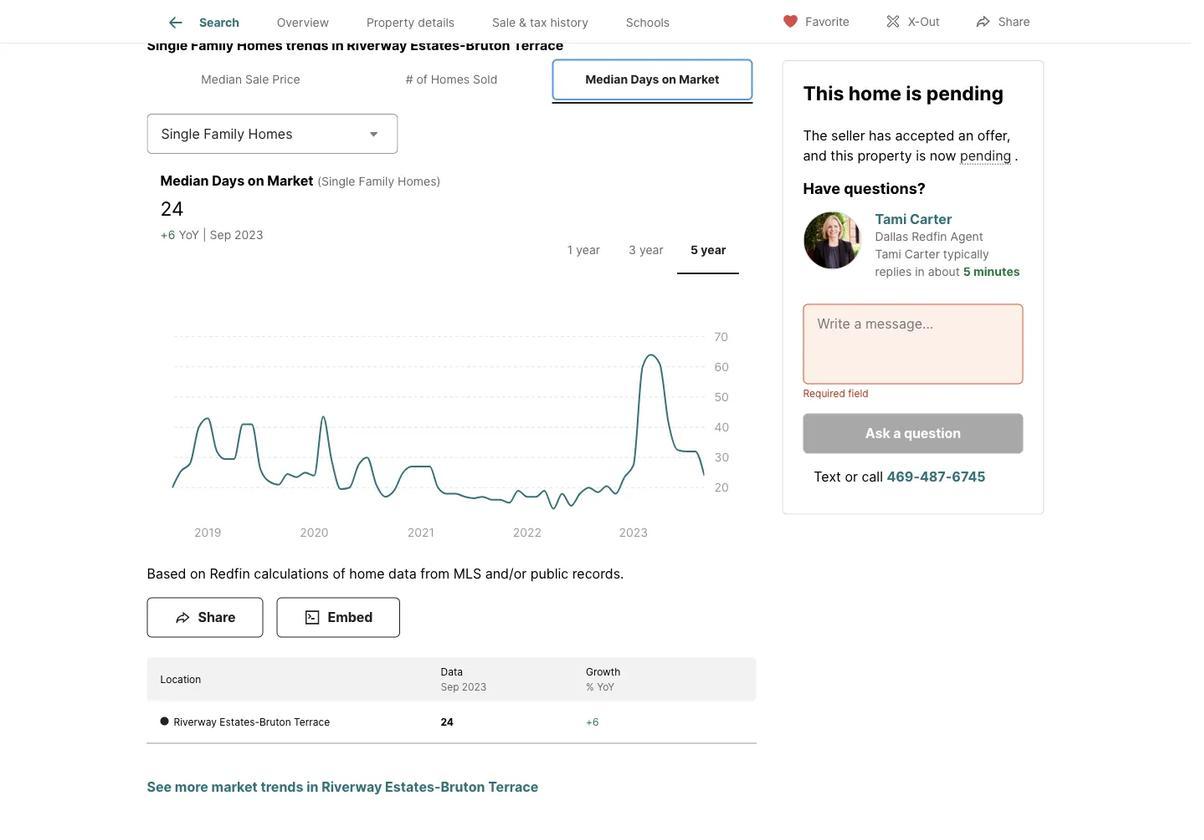 Task type: locate. For each thing, give the bounding box(es) containing it.
year right 3 year at the top
[[701, 243, 726, 258]]

2 vertical spatial on
[[190, 567, 206, 583]]

carter down the tami carter dallas redfin agent
[[905, 247, 940, 261]]

1 vertical spatial yoy
[[597, 682, 615, 694]]

days for median days on market (single family homes) 24
[[212, 173, 245, 189]]

tax
[[530, 15, 547, 30]]

terrace for see more market trends in riverway estates-bruton terrace
[[488, 780, 538, 796]]

5 down typically
[[963, 265, 971, 279]]

1 vertical spatial on
[[248, 173, 264, 189]]

or
[[845, 469, 858, 485]]

1 year from the left
[[576, 243, 600, 258]]

2 horizontal spatial on
[[662, 73, 676, 87]]

0 vertical spatial riverway
[[347, 38, 407, 54]]

details
[[418, 15, 455, 30]]

median sale price tab
[[150, 59, 351, 101]]

market inside tab
[[679, 73, 720, 87]]

1 year
[[567, 243, 600, 258]]

0 horizontal spatial year
[[576, 243, 600, 258]]

+6 down %
[[586, 717, 599, 729]]

redfin down tami carter link
[[912, 230, 947, 244]]

year inside 5 year tab
[[701, 243, 726, 258]]

carter
[[910, 211, 952, 227], [905, 247, 940, 261]]

1 horizontal spatial year
[[639, 243, 663, 258]]

tami up "dallas"
[[875, 211, 907, 227]]

days inside median days on market (single family homes) 24
[[212, 173, 245, 189]]

is
[[906, 81, 922, 105], [916, 147, 926, 163]]

0 horizontal spatial 24
[[160, 197, 184, 220]]

1 vertical spatial home
[[349, 567, 385, 583]]

year right 1
[[576, 243, 600, 258]]

0 vertical spatial sale
[[492, 15, 516, 30]]

on down schools tab
[[662, 73, 676, 87]]

2 vertical spatial family
[[359, 174, 394, 189]]

homes down "price" at top left
[[248, 126, 293, 142]]

0 vertical spatial homes
[[237, 38, 283, 54]]

0 horizontal spatial market
[[267, 173, 313, 189]]

year
[[576, 243, 600, 258], [639, 243, 663, 258], [701, 243, 726, 258]]

share
[[998, 15, 1030, 29], [198, 610, 236, 626]]

and
[[803, 147, 827, 163]]

1 vertical spatial family
[[204, 126, 244, 142]]

24 down 'data sep 2023'
[[441, 717, 454, 729]]

0 vertical spatial share button
[[961, 4, 1044, 38]]

0 vertical spatial 5
[[691, 243, 698, 258]]

redfin left calculations
[[210, 567, 250, 583]]

0 horizontal spatial sale
[[245, 73, 269, 87]]

1 vertical spatial sale
[[245, 73, 269, 87]]

sale & tax history
[[492, 15, 588, 30]]

1 vertical spatial of
[[333, 567, 346, 583]]

is down "accepted"
[[916, 147, 926, 163]]

tami inside tami carter typically replies in about
[[875, 247, 901, 261]]

tami carter dallas redfin agent
[[875, 211, 983, 244]]

pending down offer,
[[960, 147, 1011, 163]]

2 horizontal spatial in
[[915, 265, 925, 279]]

bruton
[[466, 38, 510, 54], [259, 717, 291, 729], [441, 780, 485, 796]]

469-487-6745 link
[[887, 469, 986, 485]]

tami carter typically replies in about
[[875, 247, 989, 279]]

median inside median days on market (single family homes) 24
[[160, 173, 209, 189]]

0 vertical spatial share
[[998, 15, 1030, 29]]

yoy down 'growth'
[[597, 682, 615, 694]]

on inside tab
[[662, 73, 676, 87]]

single family homes trends in riverway estates-bruton terrace
[[147, 38, 564, 54]]

median up |
[[160, 173, 209, 189]]

estates- for see more market trends in riverway estates-bruton terrace
[[385, 780, 441, 796]]

sale
[[492, 15, 516, 30], [245, 73, 269, 87]]

x-
[[908, 15, 920, 29]]

3 year from the left
[[701, 243, 726, 258]]

year inside 1 year tab
[[576, 243, 600, 258]]

dallas redfin agenttami carter image
[[803, 211, 862, 270]]

1 vertical spatial sep
[[441, 682, 459, 694]]

5
[[691, 243, 698, 258], [963, 265, 971, 279]]

1 vertical spatial tami
[[875, 247, 901, 261]]

family right '(single'
[[359, 174, 394, 189]]

1 horizontal spatial in
[[332, 38, 344, 54]]

1 vertical spatial 2023
[[462, 682, 487, 694]]

share button right "out"
[[961, 4, 1044, 38]]

sep down data
[[441, 682, 459, 694]]

1 horizontal spatial days
[[631, 73, 659, 87]]

home left data
[[349, 567, 385, 583]]

0 horizontal spatial share
[[198, 610, 236, 626]]

5 inside tab
[[691, 243, 698, 258]]

sale left "price" at top left
[[245, 73, 269, 87]]

sep inside 'data sep 2023'
[[441, 682, 459, 694]]

family
[[191, 38, 234, 54], [204, 126, 244, 142], [359, 174, 394, 189]]

carter inside the tami carter dallas redfin agent
[[910, 211, 952, 227]]

2 horizontal spatial year
[[701, 243, 726, 258]]

trends right market at the left
[[261, 780, 303, 796]]

pending .
[[960, 147, 1018, 163]]

1 tami from the top
[[875, 211, 907, 227]]

in inside tami carter typically replies in about
[[915, 265, 925, 279]]

median days on market tab
[[552, 59, 753, 101]]

1 vertical spatial 24
[[441, 717, 454, 729]]

riverway
[[347, 38, 407, 54], [174, 717, 217, 729], [322, 780, 382, 796]]

0 vertical spatial 24
[[160, 197, 184, 220]]

tami down "dallas"
[[875, 247, 901, 261]]

2 vertical spatial terrace
[[488, 780, 538, 796]]

1 horizontal spatial +6
[[586, 717, 599, 729]]

5 for 5 year
[[691, 243, 698, 258]]

days inside tab
[[631, 73, 659, 87]]

2 year from the left
[[639, 243, 663, 258]]

median down history
[[585, 73, 628, 87]]

of right #
[[416, 73, 428, 87]]

1 vertical spatial in
[[915, 265, 925, 279]]

1 vertical spatial single
[[161, 126, 200, 142]]

pending up an
[[926, 81, 1004, 105]]

from
[[420, 567, 450, 583]]

0 horizontal spatial 2023
[[234, 228, 263, 243]]

pending
[[926, 81, 1004, 105], [960, 147, 1011, 163]]

this home is pending
[[803, 81, 1004, 105]]

question
[[904, 425, 961, 442]]

24
[[160, 197, 184, 220], [441, 717, 454, 729]]

see more market trends in riverway estates-bruton terrace link
[[147, 778, 538, 817]]

sep right |
[[210, 228, 231, 243]]

offer,
[[977, 127, 1011, 143]]

year for 1 year
[[576, 243, 600, 258]]

pending link
[[960, 147, 1011, 163]]

0 vertical spatial carter
[[910, 211, 952, 227]]

+6 left |
[[160, 228, 175, 243]]

on right based
[[190, 567, 206, 583]]

2 tami from the top
[[875, 247, 901, 261]]

2 vertical spatial riverway
[[322, 780, 382, 796]]

calculations
[[254, 567, 329, 583]]

terrace inside see more market trends in riverway estates-bruton terrace link
[[488, 780, 538, 796]]

1 vertical spatial trends
[[261, 780, 303, 796]]

share button down based
[[147, 598, 263, 639]]

1 horizontal spatial redfin
[[912, 230, 947, 244]]

0 vertical spatial bruton
[[466, 38, 510, 54]]

0 horizontal spatial home
[[349, 567, 385, 583]]

1 horizontal spatial yoy
[[597, 682, 615, 694]]

trends for homes
[[286, 38, 329, 54]]

tab list
[[147, 0, 702, 43], [147, 56, 756, 104], [549, 227, 743, 275]]

family for single family homes trends in riverway estates-bruton terrace
[[191, 38, 234, 54]]

homes up median sale price
[[237, 38, 283, 54]]

3 year tab
[[615, 230, 677, 271]]

0 vertical spatial market
[[679, 73, 720, 87]]

0 horizontal spatial share button
[[147, 598, 263, 639]]

market left '(single'
[[267, 173, 313, 189]]

market for median days on market (single family homes) 24
[[267, 173, 313, 189]]

24 inside median days on market (single family homes) 24
[[160, 197, 184, 220]]

1 vertical spatial +6
[[586, 717, 599, 729]]

on inside median days on market (single family homes) 24
[[248, 173, 264, 189]]

days
[[631, 73, 659, 87], [212, 173, 245, 189]]

0 vertical spatial in
[[332, 38, 344, 54]]

0 horizontal spatial +6
[[160, 228, 175, 243]]

469-
[[887, 469, 920, 485]]

0 vertical spatial tami
[[875, 211, 907, 227]]

in for typically
[[915, 265, 925, 279]]

tami
[[875, 211, 907, 227], [875, 247, 901, 261]]

487-
[[920, 469, 952, 485]]

0 vertical spatial estates-
[[410, 38, 466, 54]]

0 vertical spatial family
[[191, 38, 234, 54]]

homes inside tab
[[431, 73, 470, 87]]

0 vertical spatial redfin
[[912, 230, 947, 244]]

terrace for single family homes trends in riverway estates-bruton terrace
[[513, 38, 564, 54]]

1 vertical spatial homes
[[431, 73, 470, 87]]

1 horizontal spatial sep
[[441, 682, 459, 694]]

0 vertical spatial terrace
[[513, 38, 564, 54]]

median days on market (single family homes) 24
[[160, 173, 441, 220]]

0 horizontal spatial 5
[[691, 243, 698, 258]]

Write a message... text field
[[817, 314, 1009, 374]]

market for median days on market
[[679, 73, 720, 87]]

sep
[[210, 228, 231, 243], [441, 682, 459, 694]]

market down schools tab
[[679, 73, 720, 87]]

days down single family homes
[[212, 173, 245, 189]]

is up "accepted"
[[906, 81, 922, 105]]

1 horizontal spatial 5
[[963, 265, 971, 279]]

2023 inside 'data sep 2023'
[[462, 682, 487, 694]]

year for 5 year
[[701, 243, 726, 258]]

year right 3
[[639, 243, 663, 258]]

1 vertical spatial is
[[916, 147, 926, 163]]

homes left sold
[[431, 73, 470, 87]]

# of homes sold tab
[[351, 59, 552, 101]]

family down median sale price tab
[[204, 126, 244, 142]]

2 vertical spatial bruton
[[441, 780, 485, 796]]

family inside median days on market (single family homes) 24
[[359, 174, 394, 189]]

of up embed button
[[333, 567, 346, 583]]

0 horizontal spatial in
[[307, 780, 319, 796]]

0 vertical spatial yoy
[[179, 228, 199, 243]]

on for median days on market
[[662, 73, 676, 87]]

in
[[332, 38, 344, 54], [915, 265, 925, 279], [307, 780, 319, 796]]

yoy
[[179, 228, 199, 243], [597, 682, 615, 694]]

2 vertical spatial estates-
[[385, 780, 441, 796]]

the
[[803, 127, 827, 143]]

1 vertical spatial riverway
[[174, 717, 217, 729]]

yoy left |
[[179, 228, 199, 243]]

trends down overview in the top of the page
[[286, 38, 329, 54]]

1 horizontal spatial market
[[679, 73, 720, 87]]

1 vertical spatial terrace
[[294, 717, 330, 729]]

on down single family homes
[[248, 173, 264, 189]]

market
[[211, 780, 258, 796]]

carter inside tami carter typically replies in about
[[905, 247, 940, 261]]

1 vertical spatial 5
[[963, 265, 971, 279]]

0 vertical spatial single
[[147, 38, 188, 54]]

1 horizontal spatial 2023
[[462, 682, 487, 694]]

1 vertical spatial days
[[212, 173, 245, 189]]

riverway inside see more market trends in riverway estates-bruton terrace link
[[322, 780, 382, 796]]

location
[[160, 674, 201, 686]]

0 horizontal spatial redfin
[[210, 567, 250, 583]]

estates-
[[410, 38, 466, 54], [220, 717, 260, 729], [385, 780, 441, 796]]

carter up agent
[[910, 211, 952, 227]]

days down schools tab
[[631, 73, 659, 87]]

0 vertical spatial trends
[[286, 38, 329, 54]]

0 horizontal spatial on
[[190, 567, 206, 583]]

family down search
[[191, 38, 234, 54]]

0 vertical spatial of
[[416, 73, 428, 87]]

5 minutes
[[963, 265, 1020, 279]]

property details
[[367, 15, 455, 30]]

5 right 3 year at the top
[[691, 243, 698, 258]]

0 horizontal spatial days
[[212, 173, 245, 189]]

x-out
[[908, 15, 940, 29]]

0 vertical spatial is
[[906, 81, 922, 105]]

mls
[[453, 567, 481, 583]]

24 up +6 yoy | sep 2023
[[160, 197, 184, 220]]

2023 right |
[[234, 228, 263, 243]]

0 vertical spatial tab list
[[147, 0, 702, 43]]

0 vertical spatial on
[[662, 73, 676, 87]]

0 horizontal spatial sep
[[210, 228, 231, 243]]

price
[[272, 73, 300, 87]]

1 vertical spatial tab list
[[147, 56, 756, 104]]

is inside the seller has accepted an offer, and this property is now
[[916, 147, 926, 163]]

single
[[147, 38, 188, 54], [161, 126, 200, 142]]

1 vertical spatial market
[[267, 173, 313, 189]]

tami inside the tami carter dallas redfin agent
[[875, 211, 907, 227]]

2 vertical spatial tab list
[[549, 227, 743, 275]]

# of homes sold
[[406, 73, 497, 87]]

home up has
[[849, 81, 901, 105]]

median up single family homes
[[201, 73, 242, 87]]

1 vertical spatial share
[[198, 610, 236, 626]]

year inside 3 year tab
[[639, 243, 663, 258]]

2 vertical spatial in
[[307, 780, 319, 796]]

see more market trends in riverway estates-bruton terrace
[[147, 780, 538, 796]]

sale left & on the left top of page
[[492, 15, 516, 30]]

2023 down data
[[462, 682, 487, 694]]

0 vertical spatial days
[[631, 73, 659, 87]]

+6
[[160, 228, 175, 243], [586, 717, 599, 729]]

records.
[[572, 567, 624, 583]]

market inside median days on market (single family homes) 24
[[267, 173, 313, 189]]

0 vertical spatial 2023
[[234, 228, 263, 243]]

has
[[869, 127, 891, 143]]

redfin
[[912, 230, 947, 244], [210, 567, 250, 583]]

1 horizontal spatial of
[[416, 73, 428, 87]]

tab list containing search
[[147, 0, 702, 43]]

1 horizontal spatial home
[[849, 81, 901, 105]]

1 horizontal spatial on
[[248, 173, 264, 189]]

median
[[201, 73, 242, 87], [585, 73, 628, 87], [160, 173, 209, 189]]

terrace
[[513, 38, 564, 54], [294, 717, 330, 729], [488, 780, 538, 796]]



Task type: vqa. For each thing, say whether or not it's contained in the screenshot.
$203 (4%)
no



Task type: describe. For each thing, give the bounding box(es) containing it.
median sale price
[[201, 73, 300, 87]]

1 vertical spatial share button
[[147, 598, 263, 639]]

1 year tab
[[553, 230, 615, 271]]

based on redfin calculations of home data from mls and/or public records.
[[147, 567, 624, 583]]

tami for tami carter typically replies in about
[[875, 247, 901, 261]]

more
[[175, 780, 208, 796]]

now
[[930, 147, 956, 163]]

bruton for see more market trends in riverway estates-bruton terrace
[[441, 780, 485, 796]]

ask
[[865, 425, 890, 442]]

days for median days on market
[[631, 73, 659, 87]]

about
[[928, 265, 960, 279]]

dallas
[[875, 230, 908, 244]]

this
[[803, 81, 844, 105]]

0 horizontal spatial yoy
[[179, 228, 199, 243]]

single family homes
[[161, 126, 293, 142]]

overview
[[277, 15, 329, 30]]

1
[[567, 243, 573, 258]]

on for median days on market (single family homes) 24
[[248, 173, 264, 189]]

median for median sale price
[[201, 73, 242, 87]]

single for single family homes trends in riverway estates-bruton terrace
[[147, 38, 188, 54]]

favorite
[[806, 15, 850, 29]]

history
[[550, 15, 588, 30]]

required field
[[803, 388, 869, 400]]

questions?
[[844, 179, 926, 197]]

0 vertical spatial pending
[[926, 81, 1004, 105]]

tab list containing 1 year
[[549, 227, 743, 275]]

1 vertical spatial redfin
[[210, 567, 250, 583]]

1 vertical spatial pending
[[960, 147, 1011, 163]]

an
[[958, 127, 974, 143]]

tami for tami carter dallas redfin agent
[[875, 211, 907, 227]]

and/or
[[485, 567, 527, 583]]

favorite button
[[768, 4, 864, 38]]

3
[[629, 243, 636, 258]]

public
[[530, 567, 568, 583]]

riverway for homes
[[347, 38, 407, 54]]

5 year tab
[[677, 230, 740, 271]]

typically
[[943, 247, 989, 261]]

agent
[[950, 230, 983, 244]]

median days on market
[[585, 73, 720, 87]]

trends for market
[[261, 780, 303, 796]]

6745
[[952, 469, 986, 485]]

of inside tab
[[416, 73, 428, 87]]

median for median days on market (single family homes) 24
[[160, 173, 209, 189]]

+6 yoy | sep 2023
[[160, 228, 263, 243]]

schools tab
[[607, 3, 689, 43]]

#
[[406, 73, 413, 87]]

1 horizontal spatial sale
[[492, 15, 516, 30]]

0 vertical spatial home
[[849, 81, 901, 105]]

this
[[831, 147, 854, 163]]

family for single family homes
[[204, 126, 244, 142]]

bruton for single family homes trends in riverway estates-bruton terrace
[[466, 38, 510, 54]]

+6 for +6
[[586, 717, 599, 729]]

growth % yoy
[[586, 667, 621, 694]]

5 for 5 minutes
[[963, 265, 971, 279]]

5 year
[[691, 243, 726, 258]]

overview tab
[[258, 3, 348, 43]]

in for market
[[307, 780, 319, 796]]

search
[[199, 15, 239, 30]]

&
[[519, 15, 527, 30]]

out
[[920, 15, 940, 29]]

tab list containing median sale price
[[147, 56, 756, 104]]

ask a question button
[[803, 414, 1023, 454]]

data sep 2023
[[441, 667, 487, 694]]

0 horizontal spatial of
[[333, 567, 346, 583]]

riverway for market
[[322, 780, 382, 796]]

1 vertical spatial bruton
[[259, 717, 291, 729]]

accepted
[[895, 127, 955, 143]]

schools
[[626, 15, 670, 30]]

text
[[814, 469, 841, 485]]

required
[[803, 388, 845, 400]]

x-out button
[[870, 4, 954, 38]]

have questions?
[[803, 179, 926, 197]]

in for homes
[[332, 38, 344, 54]]

yoy inside the growth % yoy
[[597, 682, 615, 694]]

text or call 469-487-6745
[[814, 469, 986, 485]]

homes)
[[398, 174, 441, 189]]

0 vertical spatial sep
[[210, 228, 231, 243]]

ask a question
[[865, 425, 961, 442]]

+6 for +6 yoy | sep 2023
[[160, 228, 175, 243]]

the seller has accepted an offer, and this property is now
[[803, 127, 1011, 163]]

property
[[858, 147, 912, 163]]

embed button
[[277, 598, 400, 639]]

redfin inside the tami carter dallas redfin agent
[[912, 230, 947, 244]]

a
[[893, 425, 901, 442]]

sale & tax history tab
[[473, 3, 607, 43]]

estates- for single family homes trends in riverway estates-bruton terrace
[[410, 38, 466, 54]]

sold
[[473, 73, 497, 87]]

minutes
[[974, 265, 1020, 279]]

see
[[147, 780, 172, 796]]

data
[[388, 567, 417, 583]]

have
[[803, 179, 840, 197]]

2 vertical spatial homes
[[248, 126, 293, 142]]

homes for sold
[[431, 73, 470, 87]]

year for 3 year
[[639, 243, 663, 258]]

1 vertical spatial estates-
[[220, 717, 260, 729]]

replies
[[875, 265, 912, 279]]

property
[[367, 15, 415, 30]]

embed
[[328, 610, 373, 626]]

single for single family homes
[[161, 126, 200, 142]]

based
[[147, 567, 186, 583]]

3 year
[[629, 243, 663, 258]]

1 horizontal spatial share
[[998, 15, 1030, 29]]

(single
[[317, 174, 355, 189]]

data
[[441, 667, 463, 679]]

growth
[[586, 667, 621, 679]]

|
[[203, 228, 206, 243]]

riverway estates-bruton terrace
[[174, 717, 330, 729]]

carter for tami carter dallas redfin agent
[[910, 211, 952, 227]]

search link
[[166, 13, 239, 33]]

.
[[1015, 147, 1018, 163]]

median for median days on market
[[585, 73, 628, 87]]

call
[[862, 469, 883, 485]]

%
[[586, 682, 594, 694]]

carter for tami carter typically replies in about
[[905, 247, 940, 261]]

1 horizontal spatial 24
[[441, 717, 454, 729]]

homes for trends
[[237, 38, 283, 54]]

property details tab
[[348, 3, 473, 43]]

seller
[[831, 127, 865, 143]]

1 horizontal spatial share button
[[961, 4, 1044, 38]]

field
[[848, 388, 869, 400]]



